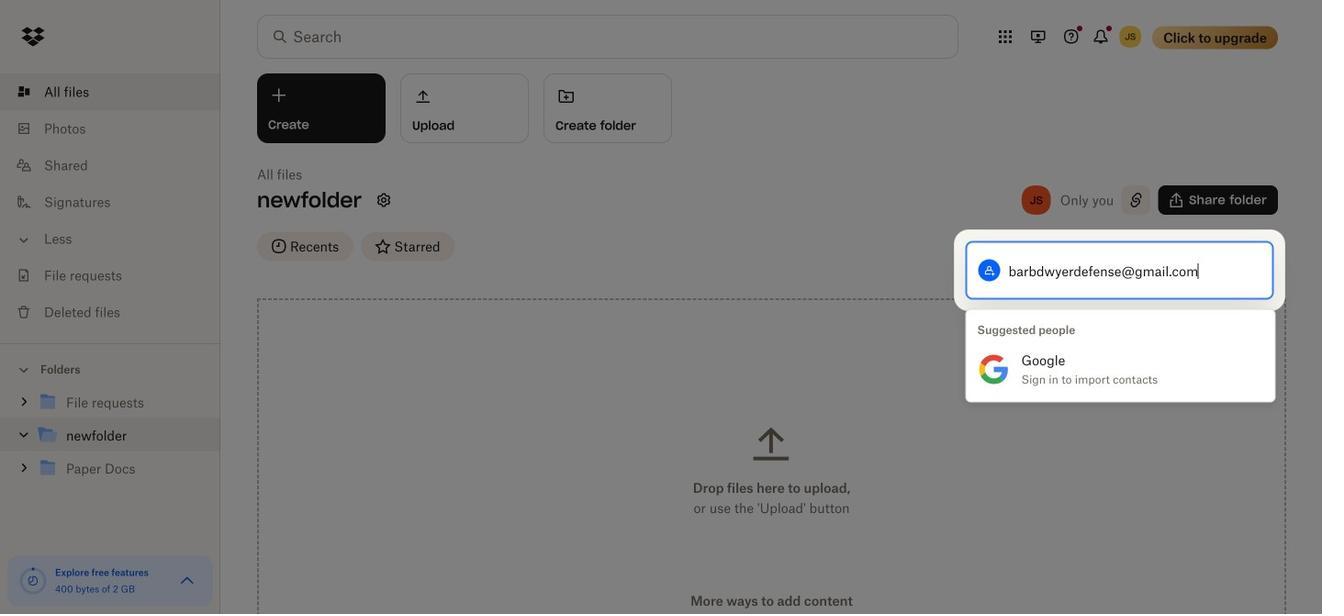 Task type: locate. For each thing, give the bounding box(es) containing it.
list item
[[0, 73, 220, 110]]

option
[[967, 345, 1275, 395]]

group
[[0, 383, 220, 499]]

list
[[0, 62, 220, 344]]



Task type: vqa. For each thing, say whether or not it's contained in the screenshot.
second template content image from the bottom
no



Task type: describe. For each thing, give the bounding box(es) containing it.
john smith (you) image
[[1020, 184, 1053, 217]]

dropbox image
[[15, 18, 51, 55]]

less image
[[15, 231, 33, 249]]



